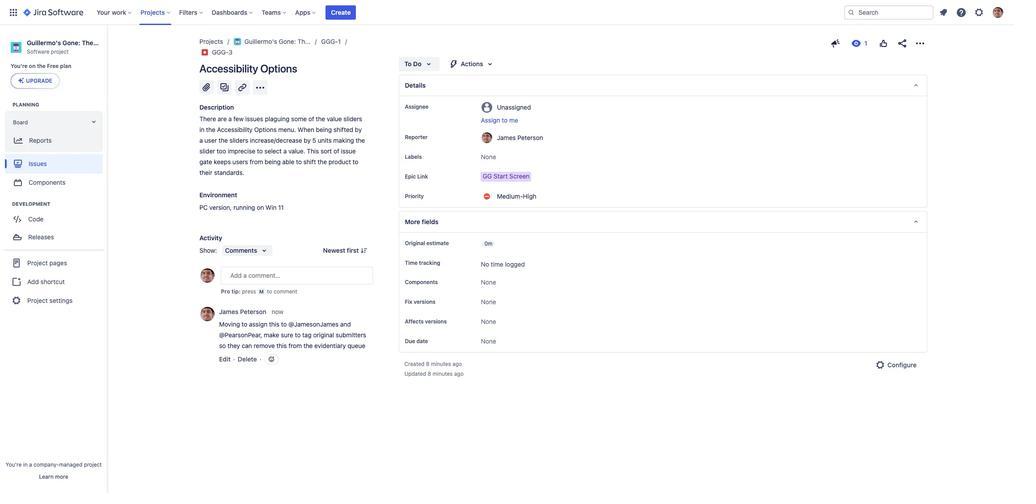 Task type: vqa. For each thing, say whether or not it's contained in the screenshot.


Task type: describe. For each thing, give the bounding box(es) containing it.
1 vertical spatial minutes
[[433, 371, 453, 377]]

few
[[234, 115, 244, 123]]

moving
[[219, 320, 240, 328]]

guillermo's gone: the game image
[[234, 38, 241, 45]]

medium-
[[497, 192, 523, 200]]

reports
[[29, 136, 52, 144]]

edit
[[219, 355, 231, 363]]

the left free on the top left
[[37, 63, 46, 69]]

upgrade
[[26, 78, 52, 84]]

releases
[[28, 233, 54, 241]]

user
[[205, 136, 217, 144]]

shifted
[[334, 126, 353, 133]]

sure
[[281, 331, 293, 339]]

no
[[481, 260, 489, 268]]

profile image of james peterson image
[[200, 268, 215, 283]]

to right m
[[267, 288, 272, 295]]

moving to assign this to @jamesonjames and @pearsonpear, make sure to tag original submitters so they can remove this from the evidentiary queue
[[219, 320, 368, 349]]

guillermo's for guillermo's gone: the game software project
[[27, 39, 61, 47]]

gg
[[483, 172, 492, 180]]

planning
[[13, 102, 39, 108]]

a up able on the left of the page
[[284, 147, 287, 155]]

0 vertical spatial options
[[260, 62, 297, 75]]

are
[[218, 115, 227, 123]]

1 vertical spatial components
[[405, 279, 438, 286]]

epic link
[[405, 173, 428, 180]]

to inside assign to me button
[[502, 116, 508, 124]]

project for company-
[[84, 461, 102, 468]]

reports link
[[7, 131, 101, 150]]

show:
[[200, 246, 217, 254]]

a right are
[[229, 115, 232, 123]]

more
[[405, 218, 420, 225]]

ggg-3
[[212, 48, 233, 56]]

settings image
[[974, 7, 985, 18]]

code
[[28, 215, 44, 223]]

dashboards
[[212, 8, 247, 16]]

labels
[[405, 153, 422, 160]]

company-
[[34, 461, 59, 468]]

1 vertical spatial in
[[23, 461, 28, 468]]

apps button
[[293, 5, 320, 19]]

5
[[313, 136, 316, 144]]

filters
[[179, 8, 198, 16]]

project settings link
[[4, 291, 104, 311]]

priority pin to top. only you can see pinned fields. image
[[426, 193, 433, 200]]

actions button
[[443, 57, 501, 71]]

able
[[282, 158, 295, 166]]

projects button
[[138, 5, 174, 19]]

actions image
[[915, 38, 926, 49]]

development
[[12, 201, 50, 207]]

description there are a few issues plaguing some of the value sliders in the accessibility options menu. when being shifted by a user the sliders increase/decrease by 5 units making the slider too imprecise to select a value. this sort of issue gate keeps users from being able to shift the product to their standards.
[[200, 103, 367, 176]]

sidebar navigation image
[[98, 36, 117, 54]]

assign to me button
[[481, 116, 918, 125]]

to up 'sure'
[[281, 320, 287, 328]]

win
[[266, 204, 277, 211]]

first
[[347, 246, 359, 254]]

newest first button
[[318, 245, 373, 256]]

0 vertical spatial this
[[269, 320, 280, 328]]

project settings
[[27, 297, 73, 304]]

from inside description there are a few issues plaguing some of the value sliders in the accessibility options menu. when being shifted by a user the sliders increase/decrease by 5 units making the slider too imprecise to select a value. this sort of issue gate keeps users from being able to shift the product to their standards.
[[250, 158, 263, 166]]

you're for you're in a company-managed project
[[6, 461, 22, 468]]

work
[[112, 8, 126, 16]]

assign
[[249, 320, 268, 328]]

issues link
[[5, 154, 103, 174]]

0 vertical spatial being
[[316, 126, 332, 133]]

appswitcher icon image
[[8, 7, 19, 18]]

newest first image
[[361, 247, 368, 254]]

there
[[200, 115, 216, 123]]

1 vertical spatial 8
[[428, 371, 431, 377]]

sort
[[321, 147, 332, 155]]

actions
[[461, 60, 483, 68]]

none for affects versions
[[481, 318, 496, 325]]

more fields element
[[399, 211, 928, 233]]

fields
[[422, 218, 439, 225]]

time
[[405, 259, 418, 266]]

group containing project pages
[[4, 250, 104, 313]]

pages
[[49, 259, 67, 267]]

value.
[[289, 147, 305, 155]]

attach image
[[201, 82, 212, 93]]

give feedback image
[[831, 38, 842, 49]]

more
[[55, 473, 68, 480]]

add app image
[[255, 82, 266, 93]]

details
[[405, 81, 426, 89]]

guillermo's for guillermo's gone: th...
[[245, 38, 277, 45]]

tracking
[[419, 259, 441, 266]]

comment
[[274, 288, 297, 295]]

project for project pages
[[27, 259, 48, 267]]

settings
[[49, 297, 73, 304]]

your work
[[97, 8, 126, 16]]

your
[[97, 8, 110, 16]]

@jamesonjames
[[289, 320, 339, 328]]

assign to me
[[481, 116, 518, 124]]

accessibility inside description there are a few issues plaguing some of the value sliders in the accessibility options menu. when being shifted by a user the sliders increase/decrease by 5 units making the slider too imprecise to select a value. this sort of issue gate keeps users from being able to shift the product to their standards.
[[217, 126, 253, 133]]

add reaction image
[[268, 356, 275, 363]]

original estimate
[[405, 240, 449, 247]]

pro tip: press m to comment
[[221, 288, 297, 295]]

1 vertical spatial by
[[304, 136, 311, 144]]

1
[[338, 38, 341, 45]]

Search field
[[845, 5, 934, 19]]

to up @pearsonpear,
[[242, 320, 247, 328]]

11
[[278, 204, 284, 211]]

description
[[200, 103, 234, 111]]

menu.
[[278, 126, 296, 133]]

0 vertical spatial peterson
[[518, 134, 543, 141]]

ggg-1
[[321, 38, 341, 45]]

add shortcut button
[[4, 273, 104, 291]]

edit button
[[219, 355, 231, 364]]

to right able on the left of the page
[[296, 158, 302, 166]]

your profile and settings image
[[993, 7, 1004, 18]]

so
[[219, 342, 226, 349]]

assignee pin to top. only you can see pinned fields. image
[[431, 103, 438, 111]]

3 none from the top
[[481, 298, 496, 306]]

created 8 minutes ago updated 8 minutes ago
[[405, 361, 464, 377]]

affects versions
[[405, 318, 447, 325]]

1 vertical spatial ago
[[454, 371, 464, 377]]

1 horizontal spatial james peterson
[[497, 134, 543, 141]]

add
[[27, 278, 39, 285]]

free
[[47, 63, 59, 69]]

0 horizontal spatial peterson
[[240, 308, 267, 316]]

teams
[[262, 8, 281, 16]]

configure link
[[870, 358, 923, 372]]

version,
[[209, 204, 232, 211]]

remove
[[254, 342, 275, 349]]

pc
[[200, 204, 208, 211]]

their
[[200, 169, 213, 176]]

0 vertical spatial ago
[[453, 361, 462, 367]]

share image
[[897, 38, 908, 49]]



Task type: locate. For each thing, give the bounding box(es) containing it.
0 horizontal spatial by
[[304, 136, 311, 144]]

components inside 'planning' group
[[29, 178, 65, 186]]

1 horizontal spatial guillermo's
[[245, 38, 277, 45]]

1 vertical spatial james
[[219, 308, 239, 316]]

banner
[[0, 0, 1015, 25]]

2 none from the top
[[481, 278, 496, 286]]

the
[[37, 63, 46, 69], [316, 115, 325, 123], [206, 126, 215, 133], [219, 136, 228, 144], [356, 136, 365, 144], [318, 158, 327, 166], [304, 342, 313, 349]]

slider
[[200, 147, 215, 155]]

planning image
[[2, 99, 13, 110]]

ago
[[453, 361, 462, 367], [454, 371, 464, 377]]

1 horizontal spatial projects
[[200, 38, 223, 45]]

tip:
[[232, 288, 241, 295]]

accessibility down the 3
[[200, 62, 258, 75]]

code link
[[4, 210, 103, 228]]

versions for fix versions
[[414, 299, 436, 305]]

0 horizontal spatial james peterson
[[219, 308, 267, 316]]

0 vertical spatial project
[[27, 259, 48, 267]]

sliders up shifted
[[344, 115, 362, 123]]

delete
[[238, 355, 257, 363]]

1 horizontal spatial project
[[84, 461, 102, 468]]

tag
[[302, 331, 312, 339]]

of right sort in the top left of the page
[[334, 147, 340, 155]]

1 horizontal spatial components
[[405, 279, 438, 286]]

1 horizontal spatial of
[[334, 147, 340, 155]]

on left win at the top
[[257, 204, 264, 211]]

in left company-
[[23, 461, 28, 468]]

fix versions
[[405, 299, 436, 305]]

guillermo's up software
[[27, 39, 61, 47]]

can
[[242, 342, 252, 349]]

james peterson up moving
[[219, 308, 267, 316]]

the up user
[[206, 126, 215, 133]]

project for game
[[51, 48, 69, 55]]

3
[[229, 48, 233, 56]]

1 vertical spatial projects
[[200, 38, 223, 45]]

projects link
[[200, 36, 223, 47]]

you're left company-
[[6, 461, 22, 468]]

bug image
[[201, 49, 208, 56]]

1 vertical spatial project
[[27, 297, 48, 304]]

0 vertical spatial minutes
[[431, 361, 451, 367]]

assignee
[[405, 103, 429, 110]]

1 vertical spatial versions
[[425, 318, 447, 325]]

8 right created on the left bottom of page
[[426, 361, 430, 367]]

guillermo's inside the guillermo's gone: th... link
[[245, 38, 277, 45]]

1 horizontal spatial james
[[497, 134, 516, 141]]

this down 'sure'
[[277, 342, 287, 349]]

project inside "project settings" 'link'
[[27, 297, 48, 304]]

dashboards button
[[209, 5, 256, 19]]

of up when
[[309, 115, 314, 123]]

comments button
[[223, 245, 273, 256]]

jira software image
[[23, 7, 83, 18], [23, 7, 83, 18]]

to left "tag"
[[295, 331, 301, 339]]

guillermo's right guillermo's gone: the game icon
[[245, 38, 277, 45]]

1 vertical spatial you're
[[6, 461, 22, 468]]

1 horizontal spatial in
[[200, 126, 205, 133]]

project for project settings
[[27, 297, 48, 304]]

project inside project pages link
[[27, 259, 48, 267]]

the inside 'moving to assign this to @jamesonjames and @pearsonpear, make sure to tag original submitters so they can remove this from the evidentiary queue'
[[304, 342, 313, 349]]

comments
[[225, 246, 257, 254]]

0 vertical spatial projects
[[141, 8, 165, 16]]

some
[[291, 115, 307, 123]]

peterson down me
[[518, 134, 543, 141]]

minutes right created on the left bottom of page
[[431, 361, 451, 367]]

minutes right updated
[[433, 371, 453, 377]]

me
[[510, 116, 518, 124]]

0 vertical spatial on
[[29, 63, 36, 69]]

of
[[309, 115, 314, 123], [334, 147, 340, 155]]

activity
[[200, 234, 222, 242]]

0 horizontal spatial guillermo's
[[27, 39, 61, 47]]

projects right work
[[141, 8, 165, 16]]

link
[[418, 173, 428, 180]]

software
[[27, 48, 49, 55]]

1 vertical spatial ggg-
[[212, 48, 229, 56]]

accessibility options
[[200, 62, 297, 75]]

0 horizontal spatial projects
[[141, 8, 165, 16]]

minutes
[[431, 361, 451, 367], [433, 371, 453, 377]]

1 vertical spatial sliders
[[230, 136, 248, 144]]

from inside 'moving to assign this to @jamesonjames and @pearsonpear, make sure to tag original submitters so they can remove this from the evidentiary queue'
[[289, 342, 302, 349]]

original estimate pin to top. only you can see pinned fields. image
[[451, 240, 458, 247]]

james peterson
[[497, 134, 543, 141], [219, 308, 267, 316]]

0 horizontal spatial of
[[309, 115, 314, 123]]

1 horizontal spatial by
[[355, 126, 362, 133]]

1 vertical spatial this
[[277, 342, 287, 349]]

4 none from the top
[[481, 318, 496, 325]]

0 vertical spatial of
[[309, 115, 314, 123]]

to left select
[[257, 147, 263, 155]]

guillermo's gone: the game software project
[[27, 39, 112, 55]]

learn more button
[[39, 473, 68, 480]]

submitters
[[336, 331, 366, 339]]

ggg- for 3
[[212, 48, 229, 56]]

1 vertical spatial being
[[265, 158, 281, 166]]

they
[[228, 342, 240, 349]]

0 vertical spatial components
[[29, 178, 65, 186]]

1 horizontal spatial gone:
[[279, 38, 296, 45]]

the up too
[[219, 136, 228, 144]]

to
[[405, 60, 412, 68]]

gone: for the
[[63, 39, 80, 47]]

none for labels
[[481, 153, 496, 161]]

plaguing
[[265, 115, 290, 123]]

ago right created on the left bottom of page
[[453, 361, 462, 367]]

0 vertical spatial versions
[[414, 299, 436, 305]]

0 horizontal spatial project
[[51, 48, 69, 55]]

0 horizontal spatial ggg-
[[212, 48, 229, 56]]

planning group
[[5, 101, 107, 194]]

newest
[[323, 246, 346, 254]]

a left company-
[[29, 461, 32, 468]]

0 vertical spatial in
[[200, 126, 205, 133]]

ggg-3 link
[[212, 47, 233, 58]]

the left value
[[316, 115, 325, 123]]

gone: inside guillermo's gone: the game software project
[[63, 39, 80, 47]]

from right users
[[250, 158, 263, 166]]

versions down fix versions pin to top. only you can see pinned fields. image
[[425, 318, 447, 325]]

board
[[13, 119, 28, 126]]

gone: left 'the'
[[63, 39, 80, 47]]

gone: for th...
[[279, 38, 296, 45]]

0 horizontal spatial being
[[265, 158, 281, 166]]

in down the there
[[200, 126, 205, 133]]

options up add app icon on the top left of page
[[260, 62, 297, 75]]

2 project from the top
[[27, 297, 48, 304]]

0 vertical spatial from
[[250, 158, 263, 166]]

1 vertical spatial accessibility
[[217, 126, 253, 133]]

8 right updated
[[428, 371, 431, 377]]

updated
[[405, 371, 426, 377]]

1 horizontal spatial being
[[316, 126, 332, 133]]

you're in a company-managed project
[[6, 461, 102, 468]]

projects for projects link
[[200, 38, 223, 45]]

0 vertical spatial by
[[355, 126, 362, 133]]

fix versions pin to top. only you can see pinned fields. image
[[437, 299, 445, 306]]

none for due date
[[481, 337, 496, 345]]

date
[[417, 338, 428, 345]]

Add a comment… field
[[221, 267, 373, 284]]

0 vertical spatial project
[[51, 48, 69, 55]]

1 vertical spatial project
[[84, 461, 102, 468]]

0 vertical spatial accessibility
[[200, 62, 258, 75]]

components down issues link
[[29, 178, 65, 186]]

0 vertical spatial sliders
[[344, 115, 362, 123]]

you're for you're on the free plan
[[11, 63, 28, 69]]

projects up bug "image"
[[200, 38, 223, 45]]

being down select
[[265, 158, 281, 166]]

link issues, web pages, and more image
[[237, 82, 248, 93]]

james peterson down me
[[497, 134, 543, 141]]

0 vertical spatial ggg-
[[321, 38, 338, 45]]

options inside description there are a few issues plaguing some of the value sliders in the accessibility options menu. when being shifted by a user the sliders increase/decrease by 5 units making the slider too imprecise to select a value. this sort of issue gate keeps users from being able to shift the product to their standards.
[[254, 126, 277, 133]]

8
[[426, 361, 430, 367], [428, 371, 431, 377]]

by left 5
[[304, 136, 311, 144]]

making
[[333, 136, 354, 144]]

versions right fix
[[414, 299, 436, 305]]

project inside guillermo's gone: the game software project
[[51, 48, 69, 55]]

board button
[[7, 113, 101, 131]]

no time logged
[[481, 260, 525, 268]]

you're up 'upgrade' button
[[11, 63, 28, 69]]

components link
[[5, 174, 103, 192]]

0 vertical spatial james peterson
[[497, 134, 543, 141]]

th...
[[298, 38, 311, 45]]

screen
[[510, 172, 530, 180]]

ggg- down projects link
[[212, 48, 229, 56]]

queue
[[348, 342, 366, 349]]

james up moving
[[219, 308, 239, 316]]

0 horizontal spatial on
[[29, 63, 36, 69]]

1 none from the top
[[481, 153, 496, 161]]

project
[[51, 48, 69, 55], [84, 461, 102, 468]]

projects inside popup button
[[141, 8, 165, 16]]

a
[[229, 115, 232, 123], [200, 136, 203, 144], [284, 147, 287, 155], [29, 461, 32, 468]]

guillermo's gone: th...
[[245, 38, 311, 45]]

0 vertical spatial james
[[497, 134, 516, 141]]

issues
[[29, 160, 47, 167]]

shortcut
[[41, 278, 65, 285]]

0 horizontal spatial from
[[250, 158, 263, 166]]

keeps
[[214, 158, 231, 166]]

0 horizontal spatial james
[[219, 308, 239, 316]]

0 horizontal spatial gone:
[[63, 39, 80, 47]]

game
[[95, 39, 112, 47]]

value
[[327, 115, 342, 123]]

start
[[494, 172, 508, 180]]

banner containing your work
[[0, 0, 1015, 25]]

0 horizontal spatial sliders
[[230, 136, 248, 144]]

versions for affects versions
[[425, 318, 447, 325]]

components pin to top. only you can see pinned fields. image
[[440, 279, 447, 286]]

1 vertical spatial james peterson
[[219, 308, 267, 316]]

create
[[331, 8, 351, 16]]

projects for projects popup button
[[141, 8, 165, 16]]

in
[[200, 126, 205, 133], [23, 461, 28, 468]]

assign
[[481, 116, 500, 124]]

development group
[[4, 201, 107, 249]]

this up make
[[269, 320, 280, 328]]

project pages link
[[4, 253, 104, 273]]

0 vertical spatial you're
[[11, 63, 28, 69]]

too
[[217, 147, 226, 155]]

medium-high
[[497, 192, 537, 200]]

1 horizontal spatial on
[[257, 204, 264, 211]]

due
[[405, 338, 415, 345]]

create subtask image
[[219, 82, 230, 93]]

copy link to issue image
[[231, 48, 238, 55]]

to left me
[[502, 116, 508, 124]]

1 horizontal spatial peterson
[[518, 134, 543, 141]]

ago right updated
[[454, 371, 464, 377]]

the down sort in the top left of the page
[[318, 158, 327, 166]]

the down "tag"
[[304, 342, 313, 349]]

select
[[265, 147, 282, 155]]

project up add
[[27, 259, 48, 267]]

1 vertical spatial options
[[254, 126, 277, 133]]

by right shifted
[[355, 126, 362, 133]]

development image
[[1, 199, 12, 210]]

1 horizontal spatial from
[[289, 342, 302, 349]]

project right the managed
[[84, 461, 102, 468]]

peterson up the assign
[[240, 308, 267, 316]]

search image
[[848, 9, 855, 16]]

releases link
[[4, 228, 103, 246]]

help image
[[957, 7, 967, 18]]

due date
[[405, 338, 428, 345]]

ggg- for 1
[[321, 38, 338, 45]]

1 project from the top
[[27, 259, 48, 267]]

james down assign to me
[[497, 134, 516, 141]]

m
[[259, 289, 264, 294]]

primary element
[[5, 0, 845, 25]]

gone: left th...
[[279, 38, 296, 45]]

your work button
[[94, 5, 135, 19]]

ggg- right th...
[[321, 38, 338, 45]]

1 vertical spatial on
[[257, 204, 264, 211]]

gg start screen
[[483, 172, 530, 180]]

being up units
[[316, 126, 332, 133]]

newest first
[[323, 246, 359, 254]]

in inside description there are a few issues plaguing some of the value sliders in the accessibility options menu. when being shifted by a user the sliders increase/decrease by 5 units making the slider too imprecise to select a value. this sort of issue gate keeps users from being able to shift the product to their standards.
[[200, 126, 205, 133]]

1 horizontal spatial ggg-
[[321, 38, 338, 45]]

project down add
[[27, 297, 48, 304]]

teams button
[[259, 5, 290, 19]]

5 none from the top
[[481, 337, 496, 345]]

1 vertical spatial of
[[334, 147, 340, 155]]

reporter
[[405, 134, 428, 140]]

project pages
[[27, 259, 67, 267]]

0 horizontal spatial components
[[29, 178, 65, 186]]

guillermo's inside guillermo's gone: the game software project
[[27, 39, 61, 47]]

environment
[[200, 191, 237, 199]]

components down time tracking
[[405, 279, 438, 286]]

sliders up imprecise
[[230, 136, 248, 144]]

on up 'upgrade' button
[[29, 63, 36, 69]]

issue
[[341, 147, 356, 155]]

details element
[[399, 75, 928, 96]]

versions
[[414, 299, 436, 305], [425, 318, 447, 325]]

a left user
[[200, 136, 203, 144]]

1 vertical spatial from
[[289, 342, 302, 349]]

this
[[307, 147, 319, 155]]

project
[[27, 259, 48, 267], [27, 297, 48, 304]]

notifications image
[[939, 7, 949, 18]]

upgrade button
[[11, 74, 59, 88]]

press
[[242, 288, 256, 295]]

the up issue
[[356, 136, 365, 144]]

1 horizontal spatial sliders
[[344, 115, 362, 123]]

apps
[[295, 8, 311, 16]]

1 vertical spatial peterson
[[240, 308, 267, 316]]

group
[[4, 250, 104, 313]]

accessibility down few
[[217, 126, 253, 133]]

0 vertical spatial 8
[[426, 361, 430, 367]]

@pearsonpear,
[[219, 331, 262, 339]]

options up increase/decrease
[[254, 126, 277, 133]]

from down 'sure'
[[289, 342, 302, 349]]

to down issue
[[353, 158, 359, 166]]

vote options: no one has voted for this issue yet. image
[[879, 38, 889, 49]]

0 horizontal spatial in
[[23, 461, 28, 468]]

to do
[[405, 60, 422, 68]]

project up the plan
[[51, 48, 69, 55]]



